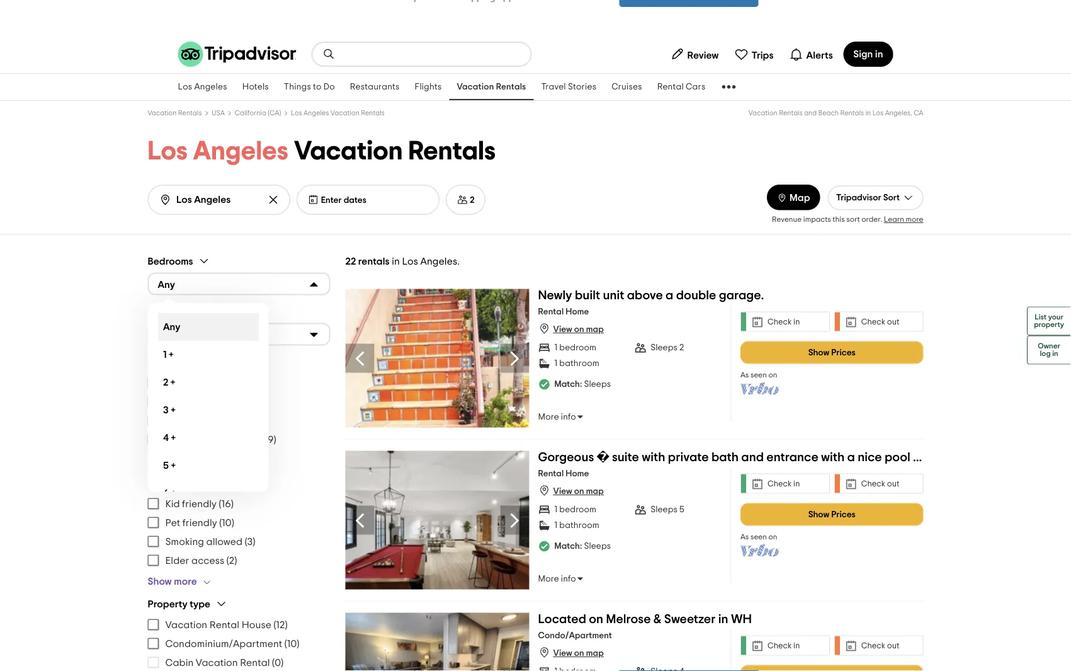 Task type: describe. For each thing, give the bounding box(es) containing it.
bedroom for newly
[[560, 343, 597, 352]]

1 horizontal spatial 5
[[680, 505, 685, 514]]

restaurants
[[350, 83, 400, 91]]

3 view from the top
[[554, 649, 573, 658]]

or
[[204, 378, 214, 388]]

sweetzer
[[665, 613, 716, 625]]

all
[[174, 455, 185, 465]]

do
[[324, 83, 335, 91]]

+ for 2 +
[[170, 377, 175, 387]]

cars
[[686, 83, 706, 91]]

group containing bedrooms
[[148, 255, 330, 507]]

travel stories
[[542, 83, 597, 91]]

trips link
[[730, 42, 779, 67]]

1 bedroom for gorgeous
[[555, 505, 597, 514]]

angeles,
[[886, 110, 913, 117]]

seen for and
[[751, 533, 767, 541]]

dates
[[344, 196, 367, 204]]

enter dates
[[321, 196, 367, 204]]

1 with from the left
[[642, 451, 666, 463]]

view for newly
[[554, 325, 573, 334]]

sign
[[854, 49, 874, 59]]

match: for newly
[[555, 380, 582, 388]]

show all button
[[148, 454, 185, 467]]

gorgeous � suite with private bath and entrance with a nice pool table.
[[538, 451, 947, 463]]

show more button
[[148, 575, 217, 588]]

1 vertical spatial and
[[742, 451, 764, 463]]

flights
[[415, 83, 442, 91]]

4
[[163, 433, 169, 443]]

table.
[[914, 451, 947, 463]]

smoking allowed (3)
[[165, 537, 255, 547]]

access
[[192, 555, 224, 566]]

los angeles
[[178, 83, 227, 91]]

+ for 3 +
[[171, 405, 175, 415]]

usa
[[212, 110, 225, 117]]

+ for 5 +
[[171, 460, 176, 470]]

revenue
[[773, 216, 802, 223]]

suite
[[612, 451, 639, 463]]

prices for garage.
[[832, 348, 856, 357]]

show more
[[148, 576, 197, 586]]

0 vertical spatial 5
[[163, 460, 169, 470]]

bathroom for newly
[[560, 359, 600, 368]]

vacation right flights
[[457, 83, 494, 91]]

view on map button for gorgeous
[[538, 484, 604, 497]]

check in for wh
[[768, 641, 800, 650]]

newly built unit above a double garage., vacation rental in los angeles image
[[346, 289, 530, 428]]

sleeps 5
[[651, 505, 685, 514]]

rentals down restaurants
[[361, 110, 385, 117]]

show prices for and
[[809, 510, 856, 519]]

travel
[[542, 83, 566, 91]]

rental up 'condominium/apartment'
[[210, 620, 240, 630]]

bedroom for gorgeous
[[560, 505, 597, 514]]

rentals left beach
[[779, 110, 803, 117]]

review link
[[665, 42, 725, 67]]

rentals up "2" popup button on the left
[[409, 138, 496, 164]]

private
[[668, 451, 709, 463]]

pet
[[165, 518, 180, 528]]

any for any popup button
[[158, 330, 175, 340]]

3 +
[[163, 405, 175, 415]]

clear image
[[267, 193, 280, 206]]

show prices button for garage.
[[741, 341, 924, 364]]

tripadvisor sort button
[[828, 186, 924, 210]]

1 horizontal spatial vacation rentals
[[457, 83, 526, 91]]

bedrooms
[[148, 256, 193, 266]]

other outdoor space (9)
[[165, 434, 276, 445]]

home for gorgeous
[[566, 469, 589, 478]]

above
[[627, 289, 663, 302]]

0 vertical spatial (10)
[[219, 518, 234, 528]]

list
[[1035, 313, 1047, 321]]

this
[[833, 216, 845, 223]]

0 vertical spatial search image
[[323, 48, 336, 60]]

sort
[[884, 193, 900, 202]]

rental home for gorgeous
[[538, 469, 589, 478]]

smoking
[[165, 537, 204, 547]]

vacation rental house (12)
[[165, 620, 288, 630]]

view on map for newly
[[554, 325, 604, 334]]

house
[[242, 620, 272, 630]]

learn more link
[[884, 216, 924, 223]]

6
[[163, 488, 169, 498]]

show inside button
[[148, 455, 172, 465]]

1 vertical spatial 2
[[680, 343, 684, 352]]

type
[[190, 599, 211, 609]]

2 +
[[163, 377, 175, 387]]

+ for 6 +
[[171, 488, 176, 498]]

more for newly built unit above a double garage.
[[538, 412, 559, 421]]

+ for 4 +
[[171, 433, 175, 443]]

wh
[[731, 613, 752, 625]]

condominium/apartment
[[165, 639, 282, 649]]

menu containing vacation rental house (12)
[[148, 615, 330, 671]]

owner log in
[[1039, 342, 1061, 358]]

2 for 2
[[470, 196, 475, 204]]

as for and
[[741, 533, 749, 541]]

ca
[[914, 110, 924, 117]]

wifi
[[216, 378, 233, 388]]

group containing bathrooms
[[148, 305, 330, 346]]

enter
[[321, 196, 342, 204]]

alerts link
[[784, 42, 839, 67]]

alerts
[[807, 50, 833, 60]]

beach
[[819, 110, 839, 117]]

seen for garage.
[[751, 371, 767, 379]]

pool
[[885, 451, 911, 463]]

cruises
[[612, 83, 642, 91]]

&
[[654, 613, 662, 625]]

out for gorgeous � suite with private bath and entrance with a nice pool table.
[[888, 480, 900, 488]]

things
[[284, 83, 311, 91]]

bathrooms
[[148, 307, 197, 317]]

rental cars
[[658, 83, 706, 91]]

kid friendly (16)
[[165, 499, 234, 509]]

advertisement region
[[307, 0, 765, 13]]

+ for 1 +
[[169, 349, 173, 359]]

internet
[[165, 378, 201, 388]]

order.
[[862, 216, 883, 223]]

revenue impacts this sort order. learn more
[[773, 216, 924, 223]]

as seen on for garage.
[[741, 371, 778, 379]]

allowed
[[206, 537, 243, 547]]

any down bathrooms
[[163, 322, 180, 332]]

info for newly
[[561, 412, 576, 421]]

more inside "dropdown button"
[[174, 576, 197, 586]]

located on melrose & sweetzer in wh link
[[538, 613, 752, 630]]

6 +
[[163, 488, 176, 498]]

washer/dryer
[[165, 416, 229, 426]]

rental home for newly
[[538, 308, 589, 316]]

1 vertical spatial (10)
[[285, 639, 300, 649]]

1 bedroom for newly
[[555, 343, 597, 352]]

1 inside list box
[[163, 349, 166, 359]]

rentals
[[358, 256, 390, 266]]

info for gorgeous
[[561, 574, 576, 583]]

garage.
[[719, 289, 765, 302]]

your
[[1049, 313, 1064, 321]]

usa link
[[212, 110, 225, 117]]

as for garage.
[[741, 371, 749, 379]]

flights link
[[407, 74, 450, 100]]

sign in
[[854, 49, 884, 59]]

space
[[234, 434, 263, 445]]

learn
[[884, 216, 905, 223]]

built
[[575, 289, 601, 302]]

angeles for los angeles vacation rentals link at the left of the page
[[304, 110, 329, 117]]



Task type: locate. For each thing, give the bounding box(es) containing it.
things to do link
[[277, 74, 343, 100]]

1 group from the top
[[148, 255, 330, 507]]

search image
[[323, 48, 336, 60], [159, 193, 172, 206]]

group containing amenities
[[148, 356, 330, 467]]

1 bedroom down the built
[[555, 343, 597, 352]]

friendly for pet
[[183, 518, 217, 528]]

cruises link
[[604, 74, 650, 100]]

1 vertical spatial (16)
[[219, 499, 234, 509]]

map down �
[[586, 487, 604, 496]]

1 vertical spatial view on map button
[[538, 484, 604, 497]]

+ right '4'
[[171, 433, 175, 443]]

list your property button
[[1028, 307, 1072, 336]]

1 vertical spatial match:
[[555, 542, 582, 550]]

rental left cars
[[658, 83, 684, 91]]

view on map button down condo/apartment
[[538, 646, 604, 659]]

tripadvisor
[[837, 193, 882, 202]]

+ right 6
[[171, 488, 176, 498]]

(10) down "(12)"
[[285, 639, 300, 649]]

2 view on map button from the top
[[538, 484, 604, 497]]

0 vertical spatial menu
[[148, 373, 330, 449]]

1 as from the top
[[741, 371, 749, 379]]

entrance
[[767, 451, 819, 463]]

2 vertical spatial angeles
[[193, 138, 289, 164]]

vacation down los angeles vacation rentals link at the left of the page
[[294, 138, 403, 164]]

1 seen from the top
[[751, 371, 767, 379]]

log
[[1041, 350, 1051, 358]]

0 horizontal spatial 5
[[163, 460, 169, 470]]

any
[[158, 279, 175, 290], [163, 322, 180, 332], [158, 330, 175, 340]]

bedroom down the built
[[560, 343, 597, 352]]

2 info from the top
[[561, 574, 576, 583]]

menu containing internet or wifi (20)
[[148, 373, 330, 449]]

0 horizontal spatial a
[[666, 289, 674, 302]]

list box containing any
[[148, 303, 269, 507]]

view on map down gorgeous
[[554, 487, 604, 496]]

show prices button for and
[[741, 503, 924, 526]]

3 view on map from the top
[[554, 649, 604, 658]]

in inside the owner log in
[[1053, 350, 1059, 358]]

2 match: from the top
[[555, 542, 582, 550]]

view on map for gorgeous
[[554, 487, 604, 496]]

any inside popup button
[[158, 330, 175, 340]]

view
[[554, 325, 573, 334], [554, 487, 573, 496], [554, 649, 573, 658]]

1 bathroom
[[555, 359, 600, 368], [555, 521, 600, 530]]

0 vertical spatial 2
[[470, 196, 475, 204]]

1 map from the top
[[586, 325, 604, 334]]

3 group from the top
[[148, 356, 330, 467]]

vacation down los angeles link
[[148, 110, 177, 117]]

(20)
[[235, 378, 251, 388]]

angeles inside los angeles link
[[194, 83, 227, 91]]

washer/dryer (16)
[[165, 416, 246, 426]]

1 horizontal spatial a
[[848, 451, 856, 463]]

1 vertical spatial view on map
[[554, 487, 604, 496]]

info
[[561, 412, 576, 421], [561, 574, 576, 583]]

4 group from the top
[[148, 477, 330, 588]]

0 vertical spatial out
[[888, 318, 900, 326]]

2 vertical spatial out
[[888, 641, 900, 650]]

internet or wifi (20)
[[165, 378, 251, 388]]

map for built
[[586, 325, 604, 334]]

+ up 2 + at the left of page
[[169, 349, 173, 359]]

(16) up pet friendly (10)
[[219, 499, 234, 509]]

3 menu from the top
[[148, 615, 330, 671]]

5 down private
[[680, 505, 685, 514]]

0 vertical spatial prices
[[832, 348, 856, 357]]

out for located on melrose & sweetzer in wh
[[888, 641, 900, 650]]

2 friendly from the top
[[183, 518, 217, 528]]

menu for suitability
[[148, 494, 330, 570]]

menu
[[148, 373, 330, 449], [148, 494, 330, 570], [148, 615, 330, 671]]

0 vertical spatial view on map
[[554, 325, 604, 334]]

1 prices from the top
[[832, 348, 856, 357]]

angeles for los angeles link
[[194, 83, 227, 91]]

0 vertical spatial los angeles vacation rentals
[[291, 110, 385, 117]]

rentals right beach
[[841, 110, 864, 117]]

1 vertical spatial bathroom
[[560, 521, 600, 530]]

0 vertical spatial more
[[906, 216, 924, 223]]

5 group from the top
[[148, 598, 330, 671]]

1 vertical spatial los angeles vacation rentals
[[148, 138, 496, 164]]

1 1 bedroom from the top
[[555, 343, 597, 352]]

0 horizontal spatial 2
[[163, 377, 168, 387]]

0 horizontal spatial vacation rentals link
[[148, 110, 202, 117]]

vrbo.com logo image
[[741, 382, 780, 395], [741, 544, 780, 557]]

1 more from the top
[[538, 412, 559, 421]]

view down newly
[[554, 325, 573, 334]]

Search search field
[[148, 185, 291, 215]]

2 as seen on from the top
[[741, 533, 778, 541]]

hotels
[[242, 83, 269, 91]]

air conditioning (18)
[[165, 397, 256, 407]]

0 vertical spatial check in
[[768, 318, 800, 326]]

rental home down newly
[[538, 308, 589, 316]]

0 vertical spatial more info
[[538, 412, 576, 421]]

bathroom for gorgeous
[[560, 521, 600, 530]]

0 vertical spatial as
[[741, 371, 749, 379]]

0 horizontal spatial search image
[[159, 193, 172, 206]]

los angeles vacation rentals down los angeles vacation rentals link at the left of the page
[[148, 138, 496, 164]]

vacation rentals down los angeles link
[[148, 110, 202, 117]]

2 vertical spatial menu
[[148, 615, 330, 671]]

1 vertical spatial 1 bathroom
[[555, 521, 600, 530]]

2 vrbo.com logo image from the top
[[741, 544, 780, 557]]

1 home from the top
[[566, 308, 589, 316]]

+ up the 'suitability'
[[171, 460, 176, 470]]

0 horizontal spatial with
[[642, 451, 666, 463]]

with right suite
[[642, 451, 666, 463]]

hotels link
[[235, 74, 277, 100]]

1 match: sleeps from the top
[[555, 380, 611, 388]]

0 vertical spatial as seen on
[[741, 371, 778, 379]]

(18)
[[242, 397, 256, 407]]

any down bedrooms
[[158, 279, 175, 290]]

show prices for garage.
[[809, 348, 856, 357]]

property type
[[148, 599, 211, 609]]

search image up do
[[323, 48, 336, 60]]

1 horizontal spatial vacation rentals link
[[450, 74, 534, 100]]

2 vertical spatial 2
[[163, 377, 168, 387]]

1 +
[[163, 349, 173, 359]]

vacation rentals link
[[450, 74, 534, 100], [148, 110, 202, 117]]

(ca)
[[268, 110, 281, 117]]

1 vertical spatial map
[[586, 487, 604, 496]]

california (ca) link
[[235, 110, 281, 117]]

1 bedroom from the top
[[560, 343, 597, 352]]

map down the built
[[586, 325, 604, 334]]

prices for and
[[832, 510, 856, 519]]

any button
[[148, 323, 330, 346]]

2 inside list box
[[163, 377, 168, 387]]

restaurants link
[[343, 74, 407, 100]]

1 horizontal spatial 2
[[470, 196, 475, 204]]

angeles down california
[[193, 138, 289, 164]]

newly built unit above a double garage.
[[538, 289, 765, 302]]

0 vertical spatial view
[[554, 325, 573, 334]]

1 friendly from the top
[[182, 499, 217, 509]]

1 bathroom for gorgeous
[[555, 521, 600, 530]]

2 bathroom from the top
[[560, 521, 600, 530]]

(16) up space
[[231, 416, 246, 426]]

los angeles vacation rentals down do
[[291, 110, 385, 117]]

vrbo.com logo image for and
[[741, 544, 780, 557]]

1 vertical spatial check in
[[768, 480, 800, 488]]

2 home from the top
[[566, 469, 589, 478]]

2 prices from the top
[[832, 510, 856, 519]]

2 vertical spatial view on map button
[[538, 646, 604, 659]]

rental inside the rental cars link
[[658, 83, 684, 91]]

0 vertical spatial show prices
[[809, 348, 856, 357]]

vrbo.com logo image for garage.
[[741, 382, 780, 395]]

view down gorgeous
[[554, 487, 573, 496]]

0 horizontal spatial (10)
[[219, 518, 234, 528]]

1 info from the top
[[561, 412, 576, 421]]

1 vertical spatial match: sleeps
[[555, 542, 611, 550]]

vacation rentals link left travel
[[450, 74, 534, 100]]

0 vertical spatial map
[[586, 325, 604, 334]]

unit
[[603, 289, 625, 302]]

map
[[790, 193, 811, 203]]

2 horizontal spatial 2
[[680, 343, 684, 352]]

rental home
[[538, 308, 589, 316], [538, 469, 589, 478]]

tripadvisor image
[[178, 42, 296, 67]]

home down gorgeous
[[566, 469, 589, 478]]

2 view from the top
[[554, 487, 573, 496]]

stories
[[568, 83, 597, 91]]

view on map down condo/apartment
[[554, 649, 604, 658]]

and left beach
[[805, 110, 817, 117]]

0 vertical spatial 1 bedroom
[[555, 343, 597, 352]]

�
[[597, 451, 610, 463]]

a
[[666, 289, 674, 302], [848, 451, 856, 463]]

view on map button for newly
[[538, 322, 604, 335]]

elder
[[165, 555, 189, 566]]

2 show prices button from the top
[[741, 503, 924, 526]]

2 more info from the top
[[538, 574, 576, 583]]

1 vertical spatial view
[[554, 487, 573, 496]]

1 vertical spatial as seen on
[[741, 533, 778, 541]]

gorgeous � suite with private bath and entrance with a nice pool table., vacation rental in los angeles image
[[346, 451, 530, 589]]

1 vrbo.com logo image from the top
[[741, 382, 780, 395]]

0 vertical spatial angeles
[[194, 83, 227, 91]]

group containing property type
[[148, 598, 330, 671]]

any inside dropdown button
[[158, 279, 175, 290]]

friendly down kid friendly (16)
[[183, 518, 217, 528]]

1 horizontal spatial and
[[805, 110, 817, 117]]

review
[[688, 50, 719, 60]]

1 vertical spatial a
[[848, 451, 856, 463]]

0 vertical spatial bathroom
[[560, 359, 600, 368]]

melrose
[[606, 613, 651, 625]]

to
[[313, 83, 322, 91]]

vacation rentals link down los angeles link
[[148, 110, 202, 117]]

map down condo/apartment
[[586, 649, 604, 658]]

with left nice
[[822, 451, 845, 463]]

1 bathroom for newly
[[555, 359, 600, 368]]

2 rental home from the top
[[538, 469, 589, 478]]

impacts
[[804, 216, 832, 223]]

1 vertical spatial more
[[174, 576, 197, 586]]

1 check in from the top
[[768, 318, 800, 326]]

1 vertical spatial more info
[[538, 574, 576, 583]]

1 vertical spatial info
[[561, 574, 576, 583]]

home for newly
[[566, 308, 589, 316]]

vacation inside menu
[[165, 620, 207, 630]]

more info for gorgeous
[[538, 574, 576, 583]]

on
[[574, 325, 585, 334], [769, 371, 778, 379], [574, 487, 585, 496], [769, 533, 778, 541], [589, 613, 604, 625], [574, 649, 585, 658]]

view for gorgeous
[[554, 487, 573, 496]]

a right above
[[666, 289, 674, 302]]

1 vertical spatial 5
[[680, 505, 685, 514]]

as seen on for and
[[741, 533, 778, 541]]

search image up bedrooms
[[159, 193, 172, 206]]

check in for garage.
[[768, 318, 800, 326]]

show all
[[148, 455, 185, 465]]

a left nice
[[848, 451, 856, 463]]

vacation rentals left travel
[[457, 83, 526, 91]]

more info up located
[[538, 574, 576, 583]]

1 vertical spatial friendly
[[183, 518, 217, 528]]

1 vertical spatial vacation rentals
[[148, 110, 202, 117]]

things to do
[[284, 83, 335, 91]]

california (ca)
[[235, 110, 281, 117]]

vacation down do
[[331, 110, 360, 117]]

1 vertical spatial 1 bedroom
[[555, 505, 597, 514]]

2 seen from the top
[[751, 533, 767, 541]]

3 map from the top
[[586, 649, 604, 658]]

1 rental home from the top
[[538, 308, 589, 316]]

2 check in from the top
[[768, 480, 800, 488]]

elder access (2)
[[165, 555, 237, 566]]

+ up air
[[170, 377, 175, 387]]

0 vertical spatial more
[[538, 412, 559, 421]]

view on map button down newly
[[538, 322, 604, 335]]

view down condo/apartment
[[554, 649, 573, 658]]

angeles up usa
[[194, 83, 227, 91]]

rentals
[[496, 83, 526, 91], [178, 110, 202, 117], [361, 110, 385, 117], [779, 110, 803, 117], [841, 110, 864, 117], [409, 138, 496, 164]]

(2)
[[227, 555, 237, 566]]

1 vertical spatial search image
[[159, 193, 172, 206]]

1 vertical spatial prices
[[832, 510, 856, 519]]

any for any dropdown button
[[158, 279, 175, 290]]

2 as from the top
[[741, 533, 749, 541]]

vacation down property type
[[165, 620, 207, 630]]

1 vertical spatial out
[[888, 480, 900, 488]]

1 view from the top
[[554, 325, 573, 334]]

check in
[[768, 318, 800, 326], [768, 480, 800, 488], [768, 641, 800, 650]]

outdoor
[[194, 434, 232, 445]]

0 vertical spatial info
[[561, 412, 576, 421]]

group
[[148, 255, 330, 507], [148, 305, 330, 346], [148, 356, 330, 467], [148, 477, 330, 588], [148, 598, 330, 671]]

more right learn
[[906, 216, 924, 223]]

vacation down trips
[[749, 110, 778, 117]]

located on melrose & sweetzer in wh, vacation rental in los angeles image
[[346, 613, 530, 671]]

menu containing kid friendly (16)
[[148, 494, 330, 570]]

0 vertical spatial match:
[[555, 380, 582, 388]]

2 vertical spatial view on map
[[554, 649, 604, 658]]

1 vertical spatial vacation rentals link
[[148, 110, 202, 117]]

more
[[906, 216, 924, 223], [174, 576, 197, 586]]

friendly up pet friendly (10)
[[182, 499, 217, 509]]

0 vertical spatial bedroom
[[560, 343, 597, 352]]

0 vertical spatial match: sleeps
[[555, 380, 611, 388]]

1 vertical spatial seen
[[751, 533, 767, 541]]

2 vertical spatial check out
[[862, 641, 900, 650]]

1 view on map button from the top
[[538, 322, 604, 335]]

more up gorgeous
[[538, 412, 559, 421]]

2 1 bathroom from the top
[[555, 521, 600, 530]]

list box
[[148, 303, 269, 507]]

1 bathroom from the top
[[560, 359, 600, 368]]

0 vertical spatial and
[[805, 110, 817, 117]]

info up gorgeous
[[561, 412, 576, 421]]

match: sleeps for gorgeous
[[555, 542, 611, 550]]

1 vertical spatial bedroom
[[560, 505, 597, 514]]

home down the built
[[566, 308, 589, 316]]

3
[[163, 405, 168, 415]]

any up the 1 +
[[158, 330, 175, 340]]

map button
[[767, 185, 821, 210]]

0 horizontal spatial vacation rentals
[[148, 110, 202, 117]]

1 check out from the top
[[862, 318, 900, 326]]

2 bedroom from the top
[[560, 505, 597, 514]]

1 vertical spatial menu
[[148, 494, 330, 570]]

5 left all
[[163, 460, 169, 470]]

check in for and
[[768, 480, 800, 488]]

1 vertical spatial as
[[741, 533, 749, 541]]

2 menu from the top
[[148, 494, 330, 570]]

2 view on map from the top
[[554, 487, 604, 496]]

2 show prices from the top
[[809, 510, 856, 519]]

1 vertical spatial rental home
[[538, 469, 589, 478]]

condominium/apartment (10)
[[165, 639, 300, 649]]

2 match: sleeps from the top
[[555, 542, 611, 550]]

list your property
[[1035, 313, 1065, 329]]

friendly
[[182, 499, 217, 509], [183, 518, 217, 528]]

enter dates button
[[297, 185, 440, 215]]

1 vertical spatial vrbo.com logo image
[[741, 544, 780, 557]]

located on melrose & sweetzer in wh
[[538, 613, 752, 625]]

show inside "dropdown button"
[[148, 576, 172, 586]]

0 vertical spatial vacation rentals
[[457, 83, 526, 91]]

friendly for kid
[[182, 499, 217, 509]]

1 1 bathroom from the top
[[555, 359, 600, 368]]

more up located
[[538, 574, 559, 583]]

None search field
[[313, 43, 531, 66]]

more for gorgeous � suite with private bath and entrance with a nice pool table.
[[538, 574, 559, 583]]

0 vertical spatial vrbo.com logo image
[[741, 382, 780, 395]]

2 vertical spatial map
[[586, 649, 604, 658]]

newly
[[538, 289, 573, 302]]

1 view on map from the top
[[554, 325, 604, 334]]

22
[[346, 256, 356, 266]]

bedroom down gorgeous
[[560, 505, 597, 514]]

menu for amenities
[[148, 373, 330, 449]]

0 vertical spatial seen
[[751, 371, 767, 379]]

rental down gorgeous
[[538, 469, 564, 478]]

0 vertical spatial a
[[666, 289, 674, 302]]

0 horizontal spatial and
[[742, 451, 764, 463]]

more down elder
[[174, 576, 197, 586]]

3 out from the top
[[888, 641, 900, 650]]

bedroom
[[560, 343, 597, 352], [560, 505, 597, 514]]

3 check out from the top
[[862, 641, 900, 650]]

bath
[[712, 451, 739, 463]]

2 map from the top
[[586, 487, 604, 496]]

2 out from the top
[[888, 480, 900, 488]]

1 show prices from the top
[[809, 348, 856, 357]]

sort
[[847, 216, 860, 223]]

view on map button
[[538, 322, 604, 335], [538, 484, 604, 497], [538, 646, 604, 659]]

match: sleeps for newly
[[555, 380, 611, 388]]

2 more from the top
[[538, 574, 559, 583]]

0 vertical spatial show prices button
[[741, 341, 924, 364]]

sign in link
[[844, 42, 894, 67]]

0 vertical spatial vacation rentals link
[[450, 74, 534, 100]]

view on map button down gorgeous
[[538, 484, 604, 497]]

more info for newly
[[538, 412, 576, 421]]

check out for located on melrose & sweetzer in wh
[[862, 641, 900, 650]]

0 horizontal spatial more
[[174, 576, 197, 586]]

match: sleeps
[[555, 380, 611, 388], [555, 542, 611, 550]]

3 check in from the top
[[768, 641, 800, 650]]

2 group from the top
[[148, 305, 330, 346]]

+ right 3 on the bottom left of the page
[[171, 405, 175, 415]]

1 as seen on from the top
[[741, 371, 778, 379]]

gorgeous
[[538, 451, 594, 463]]

1 horizontal spatial more
[[906, 216, 924, 223]]

check out for gorgeous � suite with private bath and entrance with a nice pool table.
[[862, 480, 900, 488]]

gorgeous � suite with private bath and entrance with a nice pool table. link
[[538, 451, 947, 468]]

match: for gorgeous
[[555, 542, 582, 550]]

2 with from the left
[[822, 451, 845, 463]]

2 for 2 +
[[163, 377, 168, 387]]

rental home down gorgeous
[[538, 469, 589, 478]]

0 vertical spatial home
[[566, 308, 589, 316]]

1 more info from the top
[[538, 412, 576, 421]]

0 vertical spatial 1 bathroom
[[555, 359, 600, 368]]

angeles down to
[[304, 110, 329, 117]]

1 vertical spatial show prices
[[809, 510, 856, 519]]

2 button
[[446, 185, 486, 215]]

view on map down the built
[[554, 325, 604, 334]]

1 vertical spatial check out
[[862, 480, 900, 488]]

map for �
[[586, 487, 604, 496]]

group containing suitability
[[148, 477, 330, 588]]

info up located
[[561, 574, 576, 583]]

nice
[[858, 451, 883, 463]]

and right bath
[[742, 451, 764, 463]]

1 match: from the top
[[555, 380, 582, 388]]

property
[[148, 599, 188, 609]]

2 1 bedroom from the top
[[555, 505, 597, 514]]

2 vertical spatial view
[[554, 649, 573, 658]]

1 show prices button from the top
[[741, 341, 924, 364]]

2 inside popup button
[[470, 196, 475, 204]]

rentals left travel
[[496, 83, 526, 91]]

1 menu from the top
[[148, 373, 330, 449]]

1 bedroom down gorgeous
[[555, 505, 597, 514]]

1 horizontal spatial search image
[[323, 48, 336, 60]]

1 vertical spatial show prices button
[[741, 503, 924, 526]]

pet friendly (10)
[[165, 518, 234, 528]]

2 check out from the top
[[862, 480, 900, 488]]

angeles
[[194, 83, 227, 91], [304, 110, 329, 117], [193, 138, 289, 164]]

rental down newly
[[538, 308, 564, 316]]

2 vertical spatial check in
[[768, 641, 800, 650]]

los angeles vacation rentals link
[[291, 110, 385, 117]]

more info up gorgeous
[[538, 412, 576, 421]]

3 view on map button from the top
[[538, 646, 604, 659]]

1 out from the top
[[888, 318, 900, 326]]

0 vertical spatial check out
[[862, 318, 900, 326]]

(10) up allowed
[[219, 518, 234, 528]]

check out for newly built unit above a double garage.
[[862, 318, 900, 326]]

0 vertical spatial (16)
[[231, 416, 246, 426]]

rentals left usa link
[[178, 110, 202, 117]]

out for newly built unit above a double garage.
[[888, 318, 900, 326]]

0 vertical spatial view on map button
[[538, 322, 604, 335]]



Task type: vqa. For each thing, say whether or not it's contained in the screenshot.
the | corresponding to Seaview
no



